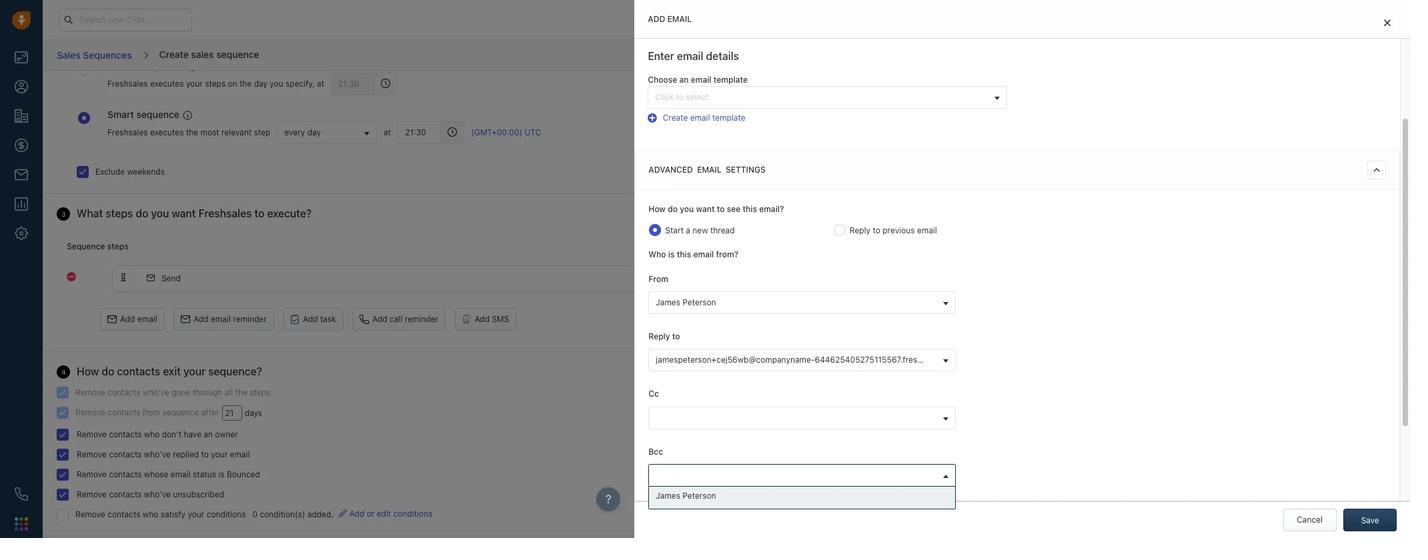 Task type: locate. For each thing, give the bounding box(es) containing it.
1 james from the top
[[656, 298, 681, 308]]

0 horizontal spatial do
[[102, 366, 114, 378]]

0 horizontal spatial reply
[[649, 332, 670, 342]]

0 vertical spatial james
[[656, 298, 681, 308]]

this down start
[[677, 250, 691, 260]]

start a new thread
[[666, 225, 735, 235]]

create inside enter email details dialog
[[663, 112, 688, 122]]

who down remove contacts who've unsubscribed
[[143, 510, 158, 520]]

freshworks switcher image
[[15, 518, 28, 531]]

contacts left exit
[[117, 366, 160, 378]]

0 vertical spatial executes
[[150, 79, 184, 89]]

execute?
[[267, 207, 312, 219]]

cancel
[[1297, 515, 1323, 525]]

condition(s)
[[260, 510, 305, 520]]

steps up days at the left bottom of the page
[[250, 388, 270, 398]]

specify,
[[286, 79, 315, 89]]

on
[[228, 79, 237, 89]]

contacts for don't
[[109, 430, 142, 440]]

james peterson down from
[[656, 298, 716, 308]]

1 vertical spatial day
[[307, 127, 321, 137]]

peterson
[[683, 298, 716, 308], [683, 491, 716, 501]]

james peterson inside button
[[656, 298, 716, 308]]

1 vertical spatial create
[[663, 112, 688, 122]]

add for 'add email' button
[[120, 314, 135, 324]]

1 vertical spatial freshsales
[[107, 127, 148, 137]]

to right click
[[676, 92, 684, 102]]

Search your CRM... text field
[[59, 8, 192, 31]]

0 vertical spatial reply
[[850, 225, 871, 235]]

create down click to select
[[663, 112, 688, 122]]

email up choose an email template
[[677, 50, 704, 62]]

want up the new
[[696, 204, 715, 214]]

<span class=" ">sales reps can use this for prospecting and account-based selling e.g. following up with event attendees</span> image
[[183, 110, 192, 120]]

enter email details
[[648, 50, 739, 62]]

2 vertical spatial who've
[[144, 490, 171, 500]]

sequence
[[67, 241, 105, 251]]

how do contacts exit your sequence?
[[77, 366, 262, 378]]

1 vertical spatial this
[[677, 250, 691, 260]]

1 vertical spatial is
[[218, 470, 225, 480]]

add email up 'how do contacts exit your sequence?'
[[120, 314, 157, 324]]

advanced
[[649, 165, 693, 175]]

0 horizontal spatial create
[[159, 49, 189, 60]]

1 horizontal spatial add email
[[648, 14, 692, 24]]

sales up the <span class=" ">sales reps can use this for weekly check-ins with leads and to run renewal campaigns e.g. renewing a contract</span> icon
[[191, 49, 214, 60]]

1 vertical spatial a
[[686, 225, 691, 235]]

james peterson
[[656, 298, 716, 308], [656, 491, 716, 501]]

every day button
[[277, 121, 377, 144]]

1 horizontal spatial reply
[[850, 225, 871, 235]]

1 horizontal spatial an
[[680, 75, 689, 85]]

email up sequence?
[[211, 314, 231, 324]]

do right 4
[[102, 366, 114, 378]]

executes down classic sequence
[[150, 79, 184, 89]]

james peterson down bcc
[[656, 491, 716, 501]]

0 vertical spatial freshsales
[[107, 79, 148, 89]]

who've down whose
[[144, 490, 171, 500]]

do up start
[[668, 204, 678, 214]]

peterson inside button
[[683, 298, 716, 308]]

2 reminder from the left
[[405, 314, 439, 324]]

0 vertical spatial an
[[680, 75, 689, 85]]

add or edit conditions
[[350, 509, 433, 519]]

1 vertical spatial peterson
[[683, 491, 716, 501]]

add for the "add task" button
[[303, 314, 318, 324]]

contacts down remove contacts who don't have an owner
[[109, 450, 142, 460]]

day
[[254, 79, 268, 89], [307, 127, 321, 137]]

unsubscribed
[[173, 490, 224, 500]]

freshsales
[[107, 79, 148, 89], [107, 127, 148, 137], [199, 207, 252, 219]]

0 horizontal spatial is
[[218, 470, 225, 480]]

2 horizontal spatial how
[[1083, 148, 1099, 158]]

remove contacts who don't have an owner
[[77, 430, 238, 440]]

every day
[[285, 127, 321, 137]]

add sms
[[475, 314, 509, 324]]

to up jamespeterson+cej56wb@companyname-
[[673, 332, 680, 342]]

1 vertical spatial reply
[[649, 332, 670, 342]]

do down weekends
[[136, 207, 148, 219]]

contacts left 'from'
[[108, 408, 140, 418]]

bcc
[[649, 447, 663, 457]]

have
[[184, 430, 202, 440]]

at right every day button
[[384, 127, 391, 137]]

you down weekends
[[151, 207, 169, 219]]

2 vertical spatial how
[[77, 366, 99, 378]]

from?
[[716, 250, 739, 260]]

remove contacts whose email status is bounced
[[77, 470, 260, 480]]

1 horizontal spatial a
[[1150, 148, 1154, 158]]

(gmt+00:00)
[[471, 127, 523, 137]]

executes
[[150, 79, 184, 89], [150, 127, 184, 137]]

reply for reply to previous email
[[850, 225, 871, 235]]

how up start
[[649, 204, 666, 214]]

who've down remove contacts who don't have an owner
[[144, 450, 171, 460]]

email up 'how do contacts exit your sequence?'
[[137, 314, 157, 324]]

0 horizontal spatial a
[[686, 225, 691, 235]]

1 horizontal spatial how
[[649, 204, 666, 214]]

sequences
[[83, 49, 132, 61]]

template down choose an email template
[[713, 112, 746, 122]]

0 vertical spatial add email
[[648, 14, 692, 24]]

sequence
[[216, 49, 259, 60], [141, 60, 184, 71], [136, 109, 179, 120], [1178, 148, 1215, 158], [162, 408, 199, 418]]

james peterson inside list box
[[656, 491, 716, 501]]

add sms button
[[455, 308, 517, 331]]

you up start
[[680, 204, 694, 214]]

freshsales left execute?
[[199, 207, 252, 219]]

the
[[240, 79, 252, 89], [186, 127, 198, 137], [235, 388, 248, 398]]

save button
[[1344, 509, 1397, 532]]

contacts for email
[[109, 470, 142, 480]]

reply down from
[[649, 332, 670, 342]]

to right replied
[[201, 450, 209, 460]]

1 horizontal spatial reminder
[[405, 314, 439, 324]]

step
[[254, 127, 270, 137]]

the right the on
[[240, 79, 252, 89]]

2 james from the top
[[656, 491, 681, 501]]

1 vertical spatial executes
[[150, 127, 184, 137]]

email
[[668, 14, 692, 24], [677, 50, 704, 62], [691, 75, 712, 85], [690, 112, 710, 122], [917, 225, 937, 235], [694, 250, 714, 260], [137, 314, 157, 324], [211, 314, 231, 324], [230, 450, 250, 460], [171, 470, 191, 480]]

is right status
[[218, 470, 225, 480]]

james peterson for james peterson list box
[[656, 491, 716, 501]]

0 horizontal spatial day
[[254, 79, 268, 89]]

0 vertical spatial a
[[1150, 148, 1154, 158]]

do for you
[[668, 204, 678, 214]]

0 vertical spatial who've
[[143, 388, 169, 398]]

james inside button
[[656, 298, 681, 308]]

add email inside button
[[120, 314, 157, 324]]

the right all
[[235, 388, 248, 398]]

jamespeterson+cej56wb@companyname-
[[656, 355, 815, 365]]

how right 4
[[77, 366, 99, 378]]

most
[[201, 127, 219, 137]]

freshsales down smart
[[107, 127, 148, 137]]

contacts for sequence
[[108, 408, 140, 418]]

after
[[201, 408, 219, 418]]

remove for remove contacts who've replied to your email
[[77, 450, 107, 460]]

do inside enter email details dialog
[[668, 204, 678, 214]]

0 vertical spatial day
[[254, 79, 268, 89]]

1 horizontal spatial is
[[669, 250, 675, 260]]

freshsales down classic on the top left
[[107, 79, 148, 89]]

0 vertical spatial james peterson
[[656, 298, 716, 308]]

1 vertical spatial at
[[384, 127, 391, 137]]

0 horizontal spatial how
[[77, 366, 99, 378]]

1 vertical spatial who
[[143, 510, 158, 520]]

click
[[656, 92, 674, 102]]

remove for remove contacts who've gone through all the steps
[[75, 388, 105, 398]]

1 horizontal spatial at
[[384, 127, 391, 137]]

1 horizontal spatial want
[[696, 204, 715, 214]]

day inside button
[[307, 127, 321, 137]]

add email up enter
[[648, 14, 692, 24]]

conditions left 0
[[207, 510, 246, 520]]

2 peterson from the top
[[683, 491, 716, 501]]

1 vertical spatial james peterson
[[656, 491, 716, 501]]

day right the on
[[254, 79, 268, 89]]

0 condition(s) added.
[[253, 510, 334, 520]]

email inside button
[[211, 314, 231, 324]]

contacts for satisfy
[[108, 510, 140, 520]]

<span class=" ">sales reps can use this for weekly check-ins with leads and to run renewal campaigns e.g. renewing a contract</span> image
[[188, 62, 197, 71]]

settings
[[726, 165, 766, 175]]

None text field
[[222, 406, 242, 421]]

your down unsubscribed
[[188, 510, 204, 520]]

steps
[[205, 79, 226, 89], [106, 207, 133, 219], [107, 241, 129, 251], [250, 388, 270, 398]]

day right every
[[307, 127, 321, 137]]

who left 'don't'
[[144, 430, 160, 440]]

add inside button
[[194, 314, 209, 324]]

template down details at the top
[[714, 75, 748, 85]]

contacts for replied
[[109, 450, 142, 460]]

2 vertical spatial freshsales
[[199, 207, 252, 219]]

0 horizontal spatial add email
[[120, 314, 157, 324]]

thread
[[711, 225, 735, 235]]

1 reminder from the left
[[233, 314, 267, 324]]

peterson for james peterson button
[[683, 298, 716, 308]]

how for how do you want to see this email?
[[649, 204, 666, 214]]

your down "owner"
[[211, 450, 228, 460]]

reminder right call
[[405, 314, 439, 324]]

a
[[1150, 148, 1154, 158], [686, 225, 691, 235]]

create for create sales sequence
[[159, 49, 189, 60]]

executes down the <span class=" ">sales reps can use this for prospecting and account-based selling e.g. following up with event attendees</span> 'icon'
[[150, 127, 184, 137]]

1 vertical spatial add email
[[120, 314, 157, 324]]

0 vertical spatial how
[[1083, 148, 1099, 158]]

to left the configure
[[1102, 148, 1109, 158]]

email down replied
[[171, 470, 191, 480]]

contacts up the 'remove contacts who satisfy your conditions'
[[109, 490, 142, 500]]

peterson inside list box
[[683, 491, 716, 501]]

is right "who"
[[669, 250, 675, 260]]

0 vertical spatial peterson
[[683, 298, 716, 308]]

james
[[656, 298, 681, 308], [656, 491, 681, 501]]

add for add email reminder button
[[194, 314, 209, 324]]

0 vertical spatial at
[[317, 79, 324, 89]]

james peterson list box
[[649, 487, 956, 509]]

1 horizontal spatial create
[[663, 112, 688, 122]]

every
[[285, 127, 305, 137]]

who
[[144, 430, 160, 440], [143, 510, 158, 520]]

how inside enter email details dialog
[[649, 204, 666, 214]]

None search field
[[653, 469, 939, 483]]

1 vertical spatial an
[[204, 430, 213, 440]]

1 james peterson from the top
[[656, 298, 716, 308]]

your down the <span class=" ">sales reps can use this for weekly check-ins with leads and to run renewal campaigns e.g. renewing a contract</span> icon
[[186, 79, 203, 89]]

0 horizontal spatial at
[[317, 79, 324, 89]]

1 vertical spatial james
[[656, 491, 681, 501]]

the left most
[[186, 127, 198, 137]]

template
[[714, 75, 748, 85], [713, 112, 746, 122]]

1 peterson from the top
[[683, 298, 716, 308]]

do
[[668, 204, 678, 214], [136, 207, 148, 219], [102, 366, 114, 378]]

jamespeterson+cej56wb@companyname-644625405275115567.freshworksmail.com button
[[649, 349, 978, 372]]

at right specify,
[[317, 79, 324, 89]]

2 horizontal spatial you
[[680, 204, 694, 214]]

2 executes from the top
[[150, 127, 184, 137]]

contacts
[[117, 366, 160, 378], [108, 388, 140, 398], [108, 408, 140, 418], [109, 430, 142, 440], [109, 450, 142, 460], [109, 470, 142, 480], [109, 490, 142, 500], [108, 510, 140, 520]]

create email template link
[[648, 112, 746, 122]]

advanced email settings
[[649, 165, 766, 175]]

task
[[320, 314, 336, 324]]

1 horizontal spatial sales
[[1156, 148, 1176, 158]]

an up click to select
[[680, 75, 689, 85]]

details
[[706, 50, 739, 62]]

who've up 'from'
[[143, 388, 169, 398]]

sales right the configure
[[1156, 148, 1176, 158]]

1 horizontal spatial conditions
[[393, 509, 433, 519]]

how
[[1083, 148, 1099, 158], [649, 204, 666, 214], [77, 366, 99, 378]]

to left execute?
[[255, 207, 265, 219]]

a left the new
[[686, 225, 691, 235]]

2 james peterson from the top
[[656, 491, 716, 501]]

reply to
[[649, 332, 680, 342]]

jamespeterson+cej56wb@companyname-644625405275115567.freshworksmail.com
[[656, 355, 978, 365]]

email left from?
[[694, 250, 714, 260]]

add email
[[648, 14, 692, 24], [120, 314, 157, 324]]

enter email details dialog
[[635, 0, 1411, 539]]

1 vertical spatial the
[[186, 127, 198, 137]]

create up the <span class=" ">sales reps can use this for weekly check-ins with leads and to run renewal campaigns e.g. renewing a contract</span> icon
[[159, 49, 189, 60]]

0 vertical spatial create
[[159, 49, 189, 60]]

contacts left whose
[[109, 470, 142, 480]]

0 vertical spatial who
[[144, 430, 160, 440]]

create
[[159, 49, 189, 60], [663, 112, 688, 122]]

to
[[676, 92, 684, 102], [1102, 148, 1109, 158], [717, 204, 725, 214], [255, 207, 265, 219], [873, 225, 881, 235], [673, 332, 680, 342], [201, 450, 209, 460]]

james inside list box
[[656, 491, 681, 501]]

freshsales for smart
[[107, 127, 148, 137]]

remove for remove contacts who've unsubscribed
[[77, 490, 107, 500]]

add email button
[[100, 308, 165, 331]]

2 horizontal spatial do
[[668, 204, 678, 214]]

want
[[696, 204, 715, 214], [172, 207, 196, 219]]

conditions
[[393, 509, 433, 519], [207, 510, 246, 520]]

0 vertical spatial this
[[743, 204, 757, 214]]

an right have
[[204, 430, 213, 440]]

contacts down 'remove contacts from sequence after'
[[109, 430, 142, 440]]

0 horizontal spatial this
[[677, 250, 691, 260]]

email right previous
[[917, 225, 937, 235]]

contacts down remove contacts who've unsubscribed
[[108, 510, 140, 520]]

your right exit
[[184, 366, 206, 378]]

from
[[649, 274, 669, 284]]

you left specify,
[[270, 79, 283, 89]]

executes for classic sequence
[[150, 79, 184, 89]]

james down bcc
[[656, 491, 681, 501]]

0 horizontal spatial reminder
[[233, 314, 267, 324]]

cancel button
[[1284, 509, 1337, 532]]

this right see
[[743, 204, 757, 214]]

1 horizontal spatial day
[[307, 127, 321, 137]]

reply left previous
[[850, 225, 871, 235]]

remove for remove contacts whose email status is bounced
[[77, 470, 107, 480]]

through
[[193, 388, 222, 398]]

to left see
[[717, 204, 725, 214]]

how left the configure
[[1083, 148, 1099, 158]]

1 executes from the top
[[150, 79, 184, 89]]

reminder inside button
[[233, 314, 267, 324]]

3
[[61, 210, 66, 218]]

4
[[61, 368, 66, 376]]

conditions right edit
[[393, 509, 433, 519]]

reminder inside button
[[405, 314, 439, 324]]

0 horizontal spatial an
[[204, 430, 213, 440]]

0 vertical spatial is
[[669, 250, 675, 260]]

james down from
[[656, 298, 681, 308]]

0 horizontal spatial sales
[[191, 49, 214, 60]]

remove for remove contacts who satisfy your conditions
[[75, 510, 105, 520]]

reminder up sequence?
[[233, 314, 267, 324]]

1 vertical spatial who've
[[144, 450, 171, 460]]

james peterson for james peterson button
[[656, 298, 716, 308]]

contacts up 'remove contacts from sequence after'
[[108, 388, 140, 398]]

want up send
[[172, 207, 196, 219]]

exclude weekends
[[95, 167, 165, 177]]

1 vertical spatial how
[[649, 204, 666, 214]]

a right the configure
[[1150, 148, 1154, 158]]

0 vertical spatial sales
[[191, 49, 214, 60]]



Task type: vqa. For each thing, say whether or not it's contained in the screenshot.
Remove contacts who've replied to your email Remove
yes



Task type: describe. For each thing, give the bounding box(es) containing it.
is inside enter email details dialog
[[669, 250, 675, 260]]

steps right 'what'
[[106, 207, 133, 219]]

2 vertical spatial the
[[235, 388, 248, 398]]

whose
[[144, 470, 168, 480]]

create for create email template
[[663, 112, 688, 122]]

reminder for add email reminder
[[233, 314, 267, 324]]

don't
[[162, 430, 182, 440]]

remove for remove contacts who don't have an owner
[[77, 430, 107, 440]]

cc
[[649, 389, 659, 399]]

close image
[[1385, 19, 1391, 27]]

save
[[1362, 516, 1380, 526]]

1 vertical spatial template
[[713, 112, 746, 122]]

how for how do contacts exit your sequence?
[[77, 366, 99, 378]]

add email inside enter email details dialog
[[648, 14, 692, 24]]

0 horizontal spatial you
[[151, 207, 169, 219]]

644625405275115567.freshworksmail.com
[[815, 355, 978, 365]]

or
[[367, 509, 375, 519]]

freshsales executes the most relevant step
[[107, 127, 270, 137]]

add for the 'add call reminder' button
[[372, 314, 387, 324]]

sequence steps
[[67, 241, 129, 251]]

reminder for add call reminder
[[405, 314, 439, 324]]

1 horizontal spatial do
[[136, 207, 148, 219]]

none search field inside enter email details dialog
[[653, 469, 939, 483]]

0 horizontal spatial conditions
[[207, 510, 246, 520]]

who
[[649, 250, 666, 260]]

email up enter email details on the top of page
[[668, 14, 692, 24]]

email inside button
[[137, 314, 157, 324]]

who for don't
[[144, 430, 160, 440]]

phone image
[[15, 488, 28, 501]]

1 horizontal spatial this
[[743, 204, 757, 214]]

1 vertical spatial sales
[[1156, 148, 1176, 158]]

remove contacts from sequence after
[[75, 408, 219, 418]]

an inside enter email details dialog
[[680, 75, 689, 85]]

remove contacts who satisfy your conditions
[[75, 510, 246, 520]]

previous
[[883, 225, 915, 235]]

enter
[[648, 50, 674, 62]]

new
[[693, 225, 708, 235]]

email?
[[759, 204, 784, 214]]

how to configure a sales sequence link
[[1083, 148, 1215, 158]]

you inside enter email details dialog
[[680, 204, 694, 214]]

sales sequences link
[[56, 45, 133, 66]]

email down 'select' on the top
[[690, 112, 710, 122]]

to left previous
[[873, 225, 881, 235]]

satisfy
[[161, 510, 186, 520]]

add email reminder
[[194, 314, 267, 324]]

peterson for james peterson list box
[[683, 491, 716, 501]]

weekends
[[127, 167, 165, 177]]

remove contacts who've replied to your email
[[77, 450, 250, 460]]

a inside dialog
[[686, 225, 691, 235]]

from
[[143, 408, 160, 418]]

remove contacts who've gone through all the steps
[[75, 388, 270, 398]]

email up 'select' on the top
[[691, 75, 712, 85]]

(gmt+00:00) utc
[[471, 127, 541, 137]]

want inside enter email details dialog
[[696, 204, 715, 214]]

email up the bounced at left bottom
[[230, 450, 250, 460]]

send
[[161, 273, 181, 283]]

freshsales executes your steps on the day you specify, at
[[107, 79, 324, 89]]

1 horizontal spatial you
[[270, 79, 283, 89]]

how for how to configure a sales sequence
[[1083, 148, 1099, 158]]

gone
[[172, 388, 191, 398]]

what steps do you want freshsales to execute?
[[77, 207, 312, 219]]

email
[[697, 165, 722, 175]]

0 horizontal spatial want
[[172, 207, 196, 219]]

how do you want to see this email?
[[649, 204, 784, 214]]

how to configure a sales sequence
[[1083, 148, 1215, 158]]

0
[[253, 510, 258, 520]]

add call reminder
[[372, 314, 439, 324]]

james for james peterson list box
[[656, 491, 681, 501]]

contacts for unsubscribed
[[109, 490, 142, 500]]

who've for replied
[[144, 450, 171, 460]]

days
[[245, 408, 262, 418]]

0 vertical spatial the
[[240, 79, 252, 89]]

who for satisfy
[[143, 510, 158, 520]]

call
[[390, 314, 403, 324]]

who is this email from?
[[649, 250, 739, 260]]

see
[[727, 204, 741, 214]]

utc
[[525, 127, 541, 137]]

choose
[[648, 75, 677, 85]]

remove for remove contacts from sequence after
[[75, 408, 105, 418]]

click to select button
[[648, 86, 1008, 108]]

reply to previous email
[[850, 225, 937, 235]]

steps left the on
[[205, 79, 226, 89]]

to inside click to select button
[[676, 92, 684, 102]]

james for james peterson button
[[656, 298, 681, 308]]

james peterson button
[[649, 292, 956, 314]]

bounced
[[227, 470, 260, 480]]

classic
[[107, 60, 139, 71]]

owner
[[215, 430, 238, 440]]

edit
[[377, 509, 391, 519]]

contacts for gone
[[108, 388, 140, 398]]

executes for smart sequence
[[150, 127, 184, 137]]

smart sequence
[[107, 109, 179, 120]]

phone element
[[8, 481, 35, 508]]

who've for gone
[[143, 388, 169, 398]]

classic sequence
[[107, 60, 184, 71]]

(gmt+00:00) utc link
[[471, 127, 541, 138]]

steps right sequence
[[107, 241, 129, 251]]

do for contacts
[[102, 366, 114, 378]]

select
[[686, 92, 709, 102]]

create email template
[[663, 112, 746, 122]]

add email reminder button
[[174, 308, 274, 331]]

add for add sms button
[[475, 314, 490, 324]]

smart
[[107, 109, 134, 120]]

reply for reply to
[[649, 332, 670, 342]]

freshsales for classic
[[107, 79, 148, 89]]

choose an email template
[[648, 75, 748, 85]]

all
[[225, 388, 233, 398]]

0 vertical spatial template
[[714, 75, 748, 85]]

exclude
[[95, 167, 125, 177]]

add call reminder button
[[352, 308, 446, 331]]

added.
[[308, 510, 334, 520]]

who've for unsubscribed
[[144, 490, 171, 500]]

relevant
[[222, 127, 252, 137]]

add inside enter email details dialog
[[648, 14, 665, 24]]

add task button
[[283, 308, 344, 331]]

remove contacts who've unsubscribed
[[77, 490, 224, 500]]

click to select
[[656, 92, 709, 102]]



